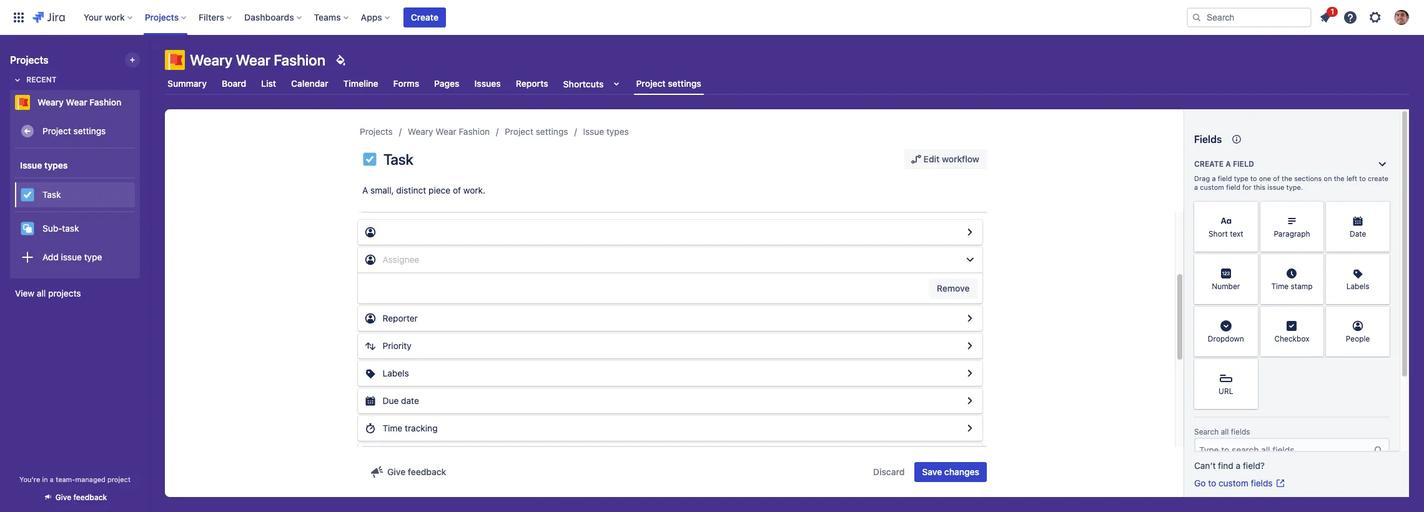 Task type: locate. For each thing, give the bounding box(es) containing it.
open field configuration image inside the due date button
[[963, 394, 978, 409]]

checkbox
[[1275, 335, 1310, 344]]

1 horizontal spatial of
[[1274, 174, 1281, 182]]

0 horizontal spatial weary
[[37, 97, 64, 107]]

create for create
[[411, 12, 439, 22]]

task
[[384, 151, 414, 168], [42, 189, 61, 200]]

all right search
[[1222, 427, 1230, 437]]

you're in a team-managed project
[[19, 476, 131, 484]]

type up for
[[1235, 174, 1249, 182]]

1 vertical spatial task
[[42, 189, 61, 200]]

0 horizontal spatial type
[[84, 252, 102, 262]]

forms link
[[391, 72, 422, 95]]

0 horizontal spatial settings
[[73, 125, 106, 136]]

0 vertical spatial types
[[607, 126, 629, 137]]

1 vertical spatial types
[[44, 160, 68, 170]]

1 vertical spatial give
[[55, 493, 71, 502]]

types down the shortcuts 'popup button'
[[607, 126, 629, 137]]

0 horizontal spatial feedback
[[73, 493, 107, 502]]

weary down recent
[[37, 97, 64, 107]]

0 horizontal spatial project settings
[[42, 125, 106, 136]]

2 open field configuration image from the top
[[963, 339, 978, 354]]

0 vertical spatial create
[[411, 12, 439, 22]]

task up sub-
[[42, 189, 61, 200]]

apps
[[361, 12, 382, 22]]

sub-task
[[42, 223, 79, 233]]

of right piece
[[453, 185, 461, 196]]

of
[[1274, 174, 1281, 182], [453, 185, 461, 196]]

0 vertical spatial issue
[[1268, 183, 1285, 191]]

give feedback button
[[362, 462, 454, 482], [35, 487, 115, 508]]

1 horizontal spatial give
[[387, 467, 406, 477]]

0 vertical spatial of
[[1274, 174, 1281, 182]]

open field configuration image inside reporter button
[[963, 311, 978, 326]]

field up for
[[1234, 159, 1255, 169]]

a small, distinct piece of work.
[[362, 185, 486, 196]]

1 horizontal spatial time
[[1272, 282, 1289, 292]]

0 vertical spatial type
[[1235, 174, 1249, 182]]

all right view
[[37, 288, 46, 299]]

fashion
[[274, 51, 326, 69], [90, 97, 122, 107], [459, 126, 490, 137]]

0 horizontal spatial issue
[[20, 160, 42, 170]]

project settings link down recent
[[15, 119, 135, 144]]

fields right search
[[1232, 427, 1251, 437]]

type inside button
[[84, 252, 102, 262]]

jira image
[[32, 10, 65, 25], [32, 10, 65, 25]]

1 horizontal spatial create
[[1195, 159, 1224, 169]]

save changes
[[923, 467, 980, 477]]

field left for
[[1227, 183, 1241, 191]]

issue right add
[[61, 252, 82, 262]]

board
[[222, 78, 246, 89]]

open field configuration image inside priority 'button'
[[963, 339, 978, 354]]

dropdown
[[1209, 335, 1245, 344]]

feedback down the tracking
[[408, 467, 446, 477]]

discard
[[874, 467, 905, 477]]

0 horizontal spatial issue
[[61, 252, 82, 262]]

weary wear fashion inside "link"
[[37, 97, 122, 107]]

1 vertical spatial give feedback button
[[35, 487, 115, 508]]

0 vertical spatial open field configuration image
[[963, 225, 978, 240]]

projects right work at the left top of the page
[[145, 12, 179, 22]]

0 vertical spatial custom
[[1201, 183, 1225, 191]]

give feedback down the tracking
[[387, 467, 446, 477]]

1 horizontal spatial issue types
[[583, 126, 629, 137]]

1 vertical spatial field
[[1219, 174, 1233, 182]]

timeline link
[[341, 72, 381, 95]]

1 vertical spatial open field configuration image
[[963, 366, 978, 381]]

1 open field configuration image from the top
[[963, 311, 978, 326]]

labels up people
[[1347, 282, 1370, 292]]

projects inside popup button
[[145, 12, 179, 22]]

projects up recent
[[10, 54, 49, 66]]

1 horizontal spatial issue
[[583, 126, 604, 137]]

give feedback button down "time tracking"
[[362, 462, 454, 482]]

time down due
[[383, 423, 403, 434]]

managed
[[75, 476, 106, 484]]

feedback down managed
[[73, 493, 107, 502]]

1 horizontal spatial give feedback
[[387, 467, 446, 477]]

time for time tracking
[[383, 423, 403, 434]]

0 vertical spatial fashion
[[274, 51, 326, 69]]

1 vertical spatial type
[[84, 252, 102, 262]]

text
[[1231, 230, 1244, 239]]

1 vertical spatial time
[[383, 423, 403, 434]]

this
[[1254, 183, 1266, 191]]

priority button
[[358, 334, 983, 359]]

1 horizontal spatial feedback
[[408, 467, 446, 477]]

due
[[383, 396, 399, 406]]

labels
[[1347, 282, 1370, 292], [383, 368, 409, 379]]

add issue type image
[[20, 250, 35, 265]]

weary up board
[[190, 51, 233, 69]]

1 vertical spatial open field configuration image
[[963, 339, 978, 354]]

2 horizontal spatial to
[[1360, 174, 1367, 182]]

give feedback button down you're in a team-managed project
[[35, 487, 115, 508]]

0 vertical spatial open field configuration image
[[963, 311, 978, 326]]

more information image for number
[[1242, 256, 1257, 271]]

0 horizontal spatial give
[[55, 493, 71, 502]]

give feedback
[[387, 467, 446, 477], [55, 493, 107, 502]]

save changes button
[[915, 462, 987, 482]]

group containing issue types
[[15, 149, 135, 277]]

open field configuration image for priority
[[963, 339, 978, 354]]

more information image
[[1308, 203, 1323, 218], [1374, 256, 1389, 271], [1242, 308, 1257, 323], [1374, 308, 1389, 323]]

2 vertical spatial open field configuration image
[[963, 394, 978, 409]]

issue types down the shortcuts 'popup button'
[[583, 126, 629, 137]]

all for search
[[1222, 427, 1230, 437]]

0 horizontal spatial the
[[1283, 174, 1293, 182]]

reports
[[516, 78, 549, 89]]

type.
[[1287, 183, 1304, 191]]

edit workflow button
[[904, 149, 987, 169]]

custom down "can't find a field?"
[[1219, 478, 1249, 489]]

1 vertical spatial feedback
[[73, 493, 107, 502]]

custom
[[1201, 183, 1225, 191], [1219, 478, 1249, 489]]

0 vertical spatial give feedback button
[[362, 462, 454, 482]]

projects
[[145, 12, 179, 22], [10, 54, 49, 66], [360, 126, 393, 137]]

1 vertical spatial of
[[453, 185, 461, 196]]

more information image down create
[[1374, 203, 1389, 218]]

project settings link
[[15, 119, 135, 144], [505, 124, 568, 139]]

1 horizontal spatial give feedback button
[[362, 462, 454, 482]]

1 vertical spatial create
[[1195, 159, 1224, 169]]

2 vertical spatial weary
[[408, 126, 434, 137]]

1 horizontal spatial all
[[1222, 427, 1230, 437]]

you're
[[19, 476, 40, 484]]

url
[[1219, 387, 1234, 397]]

add to starred image
[[136, 95, 151, 110]]

apps button
[[357, 7, 395, 27]]

time inside button
[[383, 423, 403, 434]]

sub-task link
[[15, 216, 135, 241]]

0 vertical spatial field
[[1234, 159, 1255, 169]]

1 horizontal spatial type
[[1235, 174, 1249, 182]]

open field configuration image
[[963, 225, 978, 240], [963, 339, 978, 354], [963, 394, 978, 409]]

2 horizontal spatial fashion
[[459, 126, 490, 137]]

1 open field configuration image from the top
[[963, 225, 978, 240]]

labels button
[[358, 361, 983, 386]]

weary right projects link
[[408, 126, 434, 137]]

2 horizontal spatial project settings
[[637, 78, 702, 89]]

0 vertical spatial issue
[[583, 126, 604, 137]]

0 vertical spatial wear
[[236, 51, 271, 69]]

more information image
[[1242, 203, 1257, 218], [1374, 203, 1389, 218], [1242, 256, 1257, 271], [1308, 308, 1323, 323]]

search image
[[1192, 12, 1202, 22]]

0 vertical spatial time
[[1272, 282, 1289, 292]]

1 vertical spatial all
[[1222, 427, 1230, 437]]

to right left
[[1360, 174, 1367, 182]]

open field configuration image
[[963, 311, 978, 326], [963, 366, 978, 381], [963, 421, 978, 436]]

0 horizontal spatial projects
[[10, 54, 49, 66]]

issue inside add issue type button
[[61, 252, 82, 262]]

fashion left add to starred image
[[90, 97, 122, 107]]

wear
[[236, 51, 271, 69], [66, 97, 87, 107], [436, 126, 457, 137]]

1 vertical spatial issue
[[20, 160, 42, 170]]

1 horizontal spatial weary wear fashion
[[190, 51, 326, 69]]

1 horizontal spatial weary
[[190, 51, 233, 69]]

field
[[1234, 159, 1255, 169], [1219, 174, 1233, 182], [1227, 183, 1241, 191]]

0 vertical spatial weary wear fashion
[[190, 51, 326, 69]]

project right the shortcuts 'popup button'
[[637, 78, 666, 89]]

2 vertical spatial projects
[[360, 126, 393, 137]]

0 horizontal spatial wear
[[66, 97, 87, 107]]

1 horizontal spatial projects
[[145, 12, 179, 22]]

projects for projects popup button
[[145, 12, 179, 22]]

0 vertical spatial all
[[37, 288, 46, 299]]

Search field
[[1187, 7, 1312, 27]]

labels inside button
[[383, 368, 409, 379]]

1 vertical spatial projects
[[10, 54, 49, 66]]

weary
[[190, 51, 233, 69], [37, 97, 64, 107], [408, 126, 434, 137]]

weary wear fashion link down recent
[[10, 90, 135, 115]]

1 horizontal spatial fashion
[[274, 51, 326, 69]]

time stamp
[[1272, 282, 1313, 292]]

issue types up task link
[[20, 160, 68, 170]]

1 vertical spatial weary wear fashion
[[37, 97, 122, 107]]

view all projects
[[15, 288, 81, 299]]

1 horizontal spatial task
[[384, 151, 414, 168]]

types
[[607, 126, 629, 137], [44, 160, 68, 170]]

more information image for short text
[[1242, 203, 1257, 218]]

issue types inside group
[[20, 160, 68, 170]]

one
[[1260, 174, 1272, 182]]

project down reports link
[[505, 126, 534, 137]]

group
[[15, 149, 135, 277]]

give down "time tracking"
[[387, 467, 406, 477]]

give down team-
[[55, 493, 71, 502]]

open field configuration image inside labels button
[[963, 366, 978, 381]]

2 horizontal spatial projects
[[360, 126, 393, 137]]

create up drag
[[1195, 159, 1224, 169]]

issue inside drag a field type to one of the sections on the left to create a custom field for this issue type.
[[1268, 183, 1285, 191]]

create button
[[404, 7, 446, 27]]

custom down drag
[[1201, 183, 1225, 191]]

1 vertical spatial weary wear fashion link
[[408, 124, 490, 139]]

the right on on the right top of page
[[1335, 174, 1345, 182]]

tracking
[[405, 423, 438, 434]]

more information image down stamp in the bottom of the page
[[1308, 308, 1323, 323]]

time tracking
[[383, 423, 438, 434]]

0 vertical spatial weary wear fashion link
[[10, 90, 135, 115]]

feedback
[[408, 467, 446, 477], [73, 493, 107, 502]]

field down create a field
[[1219, 174, 1233, 182]]

to up 'this'
[[1251, 174, 1258, 182]]

piece
[[429, 185, 451, 196]]

task link
[[15, 182, 135, 207]]

the
[[1283, 174, 1293, 182], [1335, 174, 1345, 182]]

2 vertical spatial weary wear fashion
[[408, 126, 490, 137]]

fashion down issues link
[[459, 126, 490, 137]]

more information image down for
[[1242, 203, 1257, 218]]

open field configuration image inside "time tracking" button
[[963, 421, 978, 436]]

0 vertical spatial fields
[[1232, 427, 1251, 437]]

1 horizontal spatial wear
[[236, 51, 271, 69]]

2 vertical spatial open field configuration image
[[963, 421, 978, 436]]

issues link
[[472, 72, 504, 95]]

more information image down text
[[1242, 256, 1257, 271]]

2 open field configuration image from the top
[[963, 366, 978, 381]]

work.
[[464, 185, 486, 196]]

all for view
[[37, 288, 46, 299]]

project down recent
[[42, 125, 71, 136]]

0 vertical spatial projects
[[145, 12, 179, 22]]

type
[[1235, 174, 1249, 182], [84, 252, 102, 262]]

weary wear fashion down recent
[[37, 97, 122, 107]]

drag a field type to one of the sections on the left to create a custom field for this issue type.
[[1195, 174, 1389, 191]]

3 open field configuration image from the top
[[963, 394, 978, 409]]

add issue type
[[42, 252, 102, 262]]

view
[[15, 288, 34, 299]]

weary wear fashion link
[[10, 90, 135, 115], [408, 124, 490, 139]]

give feedback down you're in a team-managed project
[[55, 493, 107, 502]]

3 open field configuration image from the top
[[963, 421, 978, 436]]

weary wear fashion up 'list'
[[190, 51, 326, 69]]

the up type.
[[1283, 174, 1293, 182]]

1 vertical spatial issue types
[[20, 160, 68, 170]]

1 vertical spatial labels
[[383, 368, 409, 379]]

weary wear fashion link down pages link
[[408, 124, 490, 139]]

filters
[[199, 12, 224, 22]]

priority
[[383, 341, 412, 351]]

issue up task link
[[20, 160, 42, 170]]

of right one
[[1274, 174, 1281, 182]]

find
[[1219, 461, 1234, 471]]

task
[[62, 223, 79, 233]]

to right go
[[1209, 478, 1217, 489]]

issue
[[583, 126, 604, 137], [20, 160, 42, 170]]

project settings
[[637, 78, 702, 89], [42, 125, 106, 136], [505, 126, 568, 137]]

projects for projects link
[[360, 126, 393, 137]]

notifications image
[[1319, 10, 1334, 25]]

1 horizontal spatial the
[[1335, 174, 1345, 182]]

tab list
[[157, 72, 1417, 95]]

time
[[1272, 282, 1289, 292], [383, 423, 403, 434]]

type down sub-task link on the left top of page
[[84, 252, 102, 262]]

0 horizontal spatial all
[[37, 288, 46, 299]]

your
[[84, 12, 102, 22]]

project settings link down reports link
[[505, 124, 568, 139]]

type inside drag a field type to one of the sections on the left to create a custom field for this issue type.
[[1235, 174, 1249, 182]]

in
[[42, 476, 48, 484]]

fashion up calendar
[[274, 51, 326, 69]]

1 horizontal spatial fields
[[1252, 478, 1273, 489]]

add
[[42, 252, 59, 262]]

projects up issue type icon
[[360, 126, 393, 137]]

labels down priority
[[383, 368, 409, 379]]

0 horizontal spatial of
[[453, 185, 461, 196]]

1 horizontal spatial labels
[[1347, 282, 1370, 292]]

issue down one
[[1268, 183, 1285, 191]]

0 horizontal spatial labels
[[383, 368, 409, 379]]

2 the from the left
[[1335, 174, 1345, 182]]

1 the from the left
[[1283, 174, 1293, 182]]

appswitcher icon image
[[11, 10, 26, 25]]

issue types
[[583, 126, 629, 137], [20, 160, 68, 170]]

open field configuration image for labels
[[963, 366, 978, 381]]

due date button
[[358, 389, 983, 414]]

a right drag
[[1213, 174, 1217, 182]]

0 horizontal spatial create
[[411, 12, 439, 22]]

time tracking button
[[358, 416, 983, 441]]

issue down the shortcuts 'popup button'
[[583, 126, 604, 137]]

types up task link
[[44, 160, 68, 170]]

shortcuts
[[564, 78, 604, 89]]

fields left this link will be opened in a new tab image
[[1252, 478, 1273, 489]]

task right issue type icon
[[384, 151, 414, 168]]

1 horizontal spatial project settings link
[[505, 124, 568, 139]]

0 horizontal spatial give feedback
[[55, 493, 107, 502]]

issue types for group containing issue types
[[20, 160, 68, 170]]

time left stamp in the bottom of the page
[[1272, 282, 1289, 292]]

create right "apps" dropdown button
[[411, 12, 439, 22]]

1 vertical spatial custom
[[1219, 478, 1249, 489]]

banner
[[0, 0, 1425, 35]]

1 horizontal spatial issue
[[1268, 183, 1285, 191]]

field for create
[[1234, 159, 1255, 169]]

weary wear fashion down pages link
[[408, 126, 490, 137]]

create inside the create button
[[411, 12, 439, 22]]



Task type: vqa. For each thing, say whether or not it's contained in the screenshot.
other
no



Task type: describe. For each thing, give the bounding box(es) containing it.
2 vertical spatial field
[[1227, 183, 1241, 191]]

create
[[1369, 174, 1389, 182]]

settings inside tab list
[[668, 78, 702, 89]]

workflow
[[942, 154, 980, 164]]

reports link
[[514, 72, 551, 95]]

teams button
[[310, 7, 354, 27]]

pages
[[434, 78, 460, 89]]

1 vertical spatial wear
[[66, 97, 87, 107]]

summary
[[167, 78, 207, 89]]

more information image for dropdown
[[1242, 308, 1257, 323]]

more information image for people
[[1374, 308, 1389, 323]]

more information image for labels
[[1374, 256, 1389, 271]]

timeline
[[344, 78, 378, 89]]

0 horizontal spatial project settings link
[[15, 119, 135, 144]]

board link
[[219, 72, 249, 95]]

calendar link
[[289, 72, 331, 95]]

more information image for paragraph
[[1308, 203, 1323, 218]]

1 vertical spatial fashion
[[90, 97, 122, 107]]

issue types for issue types link
[[583, 126, 629, 137]]

Type to search all fields text field
[[1196, 439, 1374, 462]]

a right find on the bottom right of the page
[[1237, 461, 1241, 471]]

short text
[[1209, 230, 1244, 239]]

assignee
[[383, 254, 420, 265]]

search all fields
[[1195, 427, 1251, 437]]

1 horizontal spatial settings
[[536, 126, 568, 137]]

go
[[1195, 478, 1206, 489]]

1 vertical spatial fields
[[1252, 478, 1273, 489]]

edit workflow
[[924, 154, 980, 164]]

0 vertical spatial weary
[[190, 51, 233, 69]]

drag
[[1195, 174, 1211, 182]]

open field configuration image for due date
[[963, 394, 978, 409]]

field?
[[1244, 461, 1266, 471]]

issues
[[475, 78, 501, 89]]

0 horizontal spatial types
[[44, 160, 68, 170]]

fields
[[1195, 134, 1223, 145]]

view all projects link
[[10, 282, 140, 305]]

issue types link
[[583, 124, 629, 139]]

open field configuration image for time tracking
[[963, 421, 978, 436]]

tab list containing project settings
[[157, 72, 1417, 95]]

open field configuration image for reporter
[[963, 311, 978, 326]]

your work button
[[80, 7, 137, 27]]

list
[[261, 78, 276, 89]]

1 horizontal spatial project settings
[[505, 126, 568, 137]]

set background color image
[[333, 52, 348, 67]]

project
[[107, 476, 131, 484]]

2 horizontal spatial weary
[[408, 126, 434, 137]]

0 vertical spatial task
[[384, 151, 414, 168]]

time for time stamp
[[1272, 282, 1289, 292]]

date
[[401, 396, 419, 406]]

add issue type button
[[15, 245, 135, 270]]

projects
[[48, 288, 81, 299]]

filters button
[[195, 7, 237, 27]]

1
[[1331, 7, 1335, 16]]

sub-
[[42, 223, 62, 233]]

small,
[[371, 185, 394, 196]]

2 horizontal spatial weary wear fashion
[[408, 126, 490, 137]]

projects link
[[360, 124, 393, 139]]

create project image
[[127, 55, 137, 65]]

0 vertical spatial give
[[387, 467, 406, 477]]

2 vertical spatial fashion
[[459, 126, 490, 137]]

paragraph
[[1275, 230, 1311, 239]]

remove button
[[930, 279, 978, 299]]

create for create a field
[[1195, 159, 1224, 169]]

teams
[[314, 12, 341, 22]]

work
[[105, 12, 125, 22]]

2 vertical spatial wear
[[436, 126, 457, 137]]

due date
[[383, 396, 419, 406]]

1 vertical spatial give feedback
[[55, 493, 107, 502]]

custom inside drag a field type to one of the sections on the left to create a custom field for this issue type.
[[1201, 183, 1225, 191]]

1 horizontal spatial weary wear fashion link
[[408, 124, 490, 139]]

remove
[[937, 283, 970, 294]]

this link will be opened in a new tab image
[[1276, 479, 1286, 489]]

more information about the fields image
[[1230, 132, 1245, 147]]

collapse recent projects image
[[10, 72, 25, 87]]

can't
[[1195, 461, 1216, 471]]

0 horizontal spatial project
[[42, 125, 71, 136]]

0 horizontal spatial to
[[1209, 478, 1217, 489]]

of inside drag a field type to one of the sections on the left to create a custom field for this issue type.
[[1274, 174, 1281, 182]]

dashboards
[[244, 12, 294, 22]]

sidebar navigation image
[[136, 50, 164, 75]]

help image
[[1344, 10, 1359, 25]]

create a field
[[1195, 159, 1255, 169]]

discard button
[[866, 462, 913, 482]]

summary link
[[165, 72, 209, 95]]

0 horizontal spatial give feedback button
[[35, 487, 115, 508]]

forms
[[393, 78, 419, 89]]

save
[[923, 467, 943, 477]]

your work
[[84, 12, 125, 22]]

a down more information about the fields image
[[1226, 159, 1232, 169]]

settings image
[[1369, 10, 1384, 25]]

issue type icon image
[[362, 152, 377, 167]]

changes
[[945, 467, 980, 477]]

go to custom fields link
[[1195, 477, 1286, 490]]

banner containing your work
[[0, 0, 1425, 35]]

more information image for checkbox
[[1308, 308, 1323, 323]]

0 vertical spatial give feedback
[[387, 467, 446, 477]]

list link
[[259, 72, 279, 95]]

1 horizontal spatial to
[[1251, 174, 1258, 182]]

dashboards button
[[241, 7, 307, 27]]

reporter
[[383, 313, 418, 324]]

date
[[1351, 230, 1367, 239]]

2 horizontal spatial project
[[637, 78, 666, 89]]

sections
[[1295, 174, 1323, 182]]

recent
[[26, 75, 57, 84]]

can't find a field?
[[1195, 461, 1266, 471]]

team-
[[56, 476, 75, 484]]

feedback for right give feedback button
[[408, 467, 446, 477]]

a right in
[[50, 476, 54, 484]]

short
[[1209, 230, 1229, 239]]

a
[[362, 185, 368, 196]]

go to custom fields
[[1195, 478, 1273, 489]]

more information image for date
[[1374, 203, 1389, 218]]

0 horizontal spatial fields
[[1232, 427, 1251, 437]]

on
[[1325, 174, 1333, 182]]

close field configuration image
[[963, 252, 978, 267]]

search
[[1195, 427, 1220, 437]]

0 horizontal spatial task
[[42, 189, 61, 200]]

reporter button
[[358, 306, 983, 331]]

feedback for the left give feedback button
[[73, 493, 107, 502]]

stamp
[[1292, 282, 1313, 292]]

a down drag
[[1195, 183, 1199, 191]]

for
[[1243, 183, 1252, 191]]

primary element
[[7, 0, 1187, 35]]

1 horizontal spatial types
[[607, 126, 629, 137]]

your profile and settings image
[[1395, 10, 1410, 25]]

left
[[1347, 174, 1358, 182]]

field for drag
[[1219, 174, 1233, 182]]

1 horizontal spatial project
[[505, 126, 534, 137]]

pages link
[[432, 72, 462, 95]]

distinct
[[397, 185, 426, 196]]

1 vertical spatial weary
[[37, 97, 64, 107]]

shortcuts button
[[561, 72, 627, 95]]



